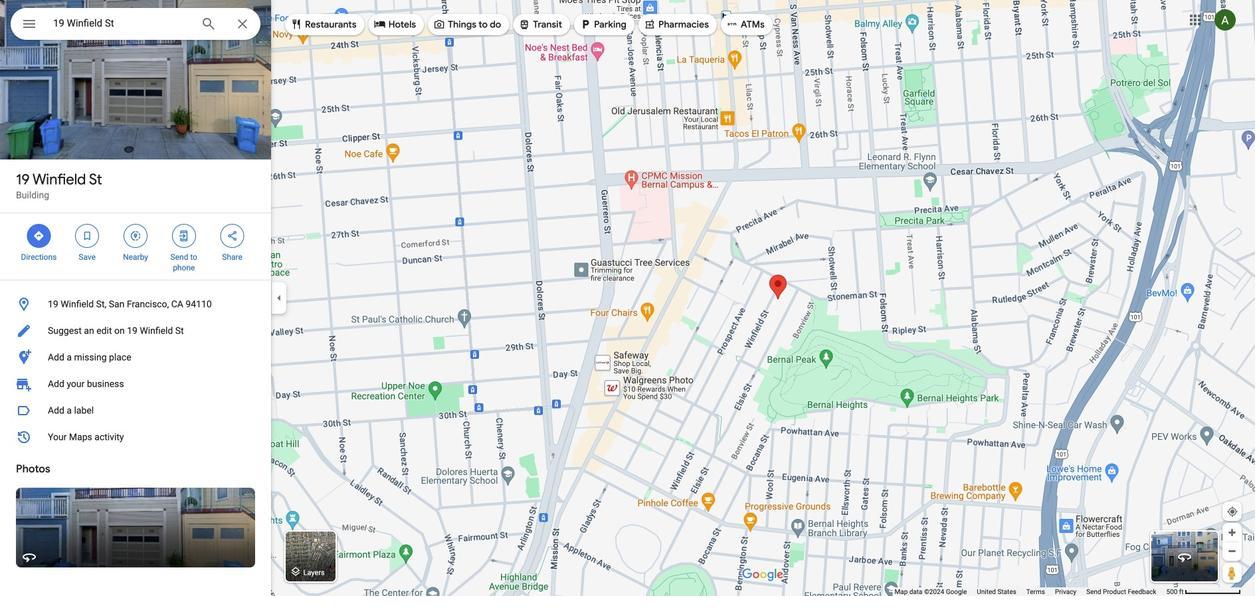 Task type: describe. For each thing, give the bounding box(es) containing it.
google account: augustus odena  
(augustus@adept.ai) image
[[1215, 9, 1236, 31]]

zoom out image
[[1227, 546, 1237, 556]]

19 Winfield St field
[[11, 8, 261, 44]]

actions for 19 winfield st region
[[0, 213, 271, 280]]

street view image
[[1177, 549, 1193, 565]]

show your location image
[[1227, 506, 1239, 518]]



Task type: vqa. For each thing, say whether or not it's contained in the screenshot.
Year to date Element
no



Task type: locate. For each thing, give the bounding box(es) containing it.
None field
[[53, 15, 190, 31]]

zoom in image
[[1227, 528, 1237, 538]]

none field inside 19 winfield st 'field'
[[53, 15, 190, 31]]

none search field inside google maps element
[[11, 8, 261, 44]]

None search field
[[11, 8, 261, 44]]

google maps element
[[0, 0, 1255, 596]]

show street view coverage image
[[1223, 563, 1242, 583]]

main content
[[0, 0, 271, 596]]

collapse side panel image
[[272, 291, 286, 305]]



